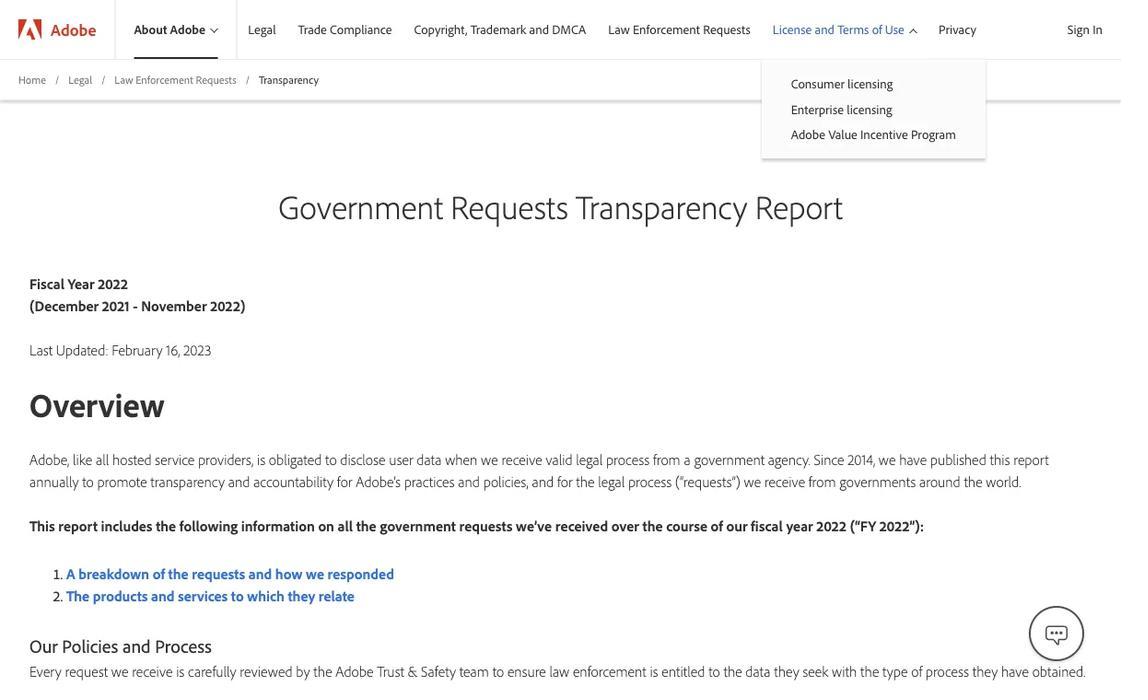 Task type: vqa. For each thing, say whether or not it's contained in the screenshot.
Invent
no



Task type: locate. For each thing, give the bounding box(es) containing it.
0 horizontal spatial government
[[380, 516, 456, 535]]

0 horizontal spatial data
[[417, 450, 442, 468]]

0 vertical spatial process
[[606, 450, 650, 468]]

last updated: february 16, 2023
[[29, 340, 211, 359]]

copyright, trademark and dmca link
[[403, 0, 597, 59]]

for
[[337, 472, 352, 490], [557, 472, 573, 490]]

user
[[389, 450, 413, 468]]

1 vertical spatial legal
[[598, 472, 625, 490]]

a breakdown of the requests and how we responded link
[[66, 564, 394, 583]]

have left obtained.
[[1001, 662, 1029, 680]]

1 for from the left
[[337, 472, 352, 490]]

1 vertical spatial requests
[[192, 564, 245, 583]]

requests
[[703, 21, 751, 37], [196, 72, 237, 86], [451, 185, 568, 227]]

requests up the products and services to which they relate link
[[192, 564, 245, 583]]

all
[[96, 450, 109, 468], [338, 516, 353, 535]]

agency.
[[768, 450, 810, 468]]

all right the like
[[96, 450, 109, 468]]

adobe inside group
[[791, 126, 825, 142]]

1 horizontal spatial for
[[557, 472, 573, 490]]

receive down process
[[132, 662, 173, 680]]

about adobe
[[134, 21, 205, 37]]

privacy
[[939, 21, 976, 37]]

1 horizontal spatial legal
[[248, 21, 276, 37]]

the
[[576, 472, 595, 490], [964, 472, 983, 490], [156, 516, 176, 535], [356, 516, 376, 535], [643, 516, 663, 535], [168, 564, 188, 583], [314, 662, 332, 680], [724, 662, 742, 680], [860, 662, 879, 680]]

breakdown
[[79, 564, 149, 583]]

0 horizontal spatial requests
[[192, 564, 245, 583]]

of left use
[[872, 21, 882, 37]]

1 horizontal spatial requests
[[459, 516, 513, 535]]

0 vertical spatial legal link
[[237, 0, 287, 59]]

for down valid
[[557, 472, 573, 490]]

we right how
[[306, 564, 324, 583]]

and left terms
[[815, 21, 835, 37]]

data left seek
[[746, 662, 771, 680]]

adobe inside our policies and process every request we receive is carefully reviewed by the adobe trust & safety team to ensure law enforcement is entitled to the data they seek with the type of process they have obtained.
[[336, 662, 373, 680]]

1 horizontal spatial law
[[608, 21, 630, 37]]

report right this
[[58, 516, 98, 535]]

process inside our policies and process every request we receive is carefully reviewed by the adobe trust & safety team to ensure law enforcement is entitled to the data they seek with the type of process they have obtained.
[[926, 662, 969, 680]]

home
[[18, 72, 46, 86]]

receive down agency.
[[764, 472, 805, 490]]

1 horizontal spatial data
[[746, 662, 771, 680]]

2 horizontal spatial receive
[[764, 472, 805, 490]]

0 horizontal spatial requests
[[196, 72, 237, 86]]

enforcement
[[573, 662, 646, 680]]

0 vertical spatial requests
[[703, 21, 751, 37]]

0 horizontal spatial from
[[653, 450, 680, 468]]

process left a
[[606, 450, 650, 468]]

0 vertical spatial data
[[417, 450, 442, 468]]

enforcement
[[633, 21, 700, 37], [136, 72, 193, 86]]

0 vertical spatial requests
[[459, 516, 513, 535]]

adobe value incentive program link
[[762, 122, 986, 147]]

published
[[930, 450, 986, 468]]

0 vertical spatial all
[[96, 450, 109, 468]]

they inside a breakdown of the requests and how we responded the products and services to which they relate
[[288, 586, 315, 605]]

consumer licensing
[[791, 76, 893, 92]]

and inside "link"
[[529, 21, 549, 37]]

law down about adobe popup button
[[115, 72, 133, 86]]

2022)
[[210, 296, 245, 315]]

0 horizontal spatial law enforcement requests link
[[115, 72, 237, 87]]

1 vertical spatial report
[[58, 516, 98, 535]]

1 horizontal spatial 2022
[[816, 516, 847, 535]]

the up the services
[[168, 564, 188, 583]]

on
[[318, 516, 334, 535]]

0 vertical spatial licensing
[[848, 76, 893, 92]]

legal
[[576, 450, 603, 468], [598, 472, 625, 490]]

by
[[296, 662, 310, 680]]

is left 'entitled'
[[650, 662, 658, 680]]

law enforcement requests
[[608, 21, 751, 37], [115, 72, 237, 86]]

legal left "trade"
[[248, 21, 276, 37]]

0 vertical spatial law enforcement requests
[[608, 21, 751, 37]]

1 vertical spatial licensing
[[847, 101, 892, 117]]

1 vertical spatial all
[[338, 516, 353, 535]]

the inside a breakdown of the requests and how we responded the products and services to which they relate
[[168, 564, 188, 583]]

received
[[555, 516, 608, 535]]

a
[[684, 450, 691, 468]]

is down process
[[176, 662, 185, 680]]

of inside a breakdown of the requests and how we responded the products and services to which they relate
[[153, 564, 165, 583]]

and up which
[[248, 564, 272, 583]]

0 horizontal spatial receive
[[132, 662, 173, 680]]

trust
[[377, 662, 404, 680]]

is inside adobe, like all hosted service providers, is obligated to disclose user data when we receive valid legal process from a government agency. since 2014, we have published this report annually to promote transparency and accountability for adobe's practices and policies, and for the legal process ("requests") we receive from governments around the world.
[[257, 450, 265, 468]]

law
[[549, 662, 569, 680]]

relate
[[319, 586, 354, 605]]

sign
[[1067, 21, 1090, 37]]

following
[[179, 516, 238, 535]]

we up policies,
[[481, 450, 498, 468]]

since
[[814, 450, 844, 468]]

requests left the we've
[[459, 516, 513, 535]]

1 vertical spatial have
[[1001, 662, 1029, 680]]

0 horizontal spatial law enforcement requests
[[115, 72, 237, 86]]

like
[[73, 450, 92, 468]]

they down how
[[288, 586, 315, 605]]

to down the a breakdown of the requests and how we responded link
[[231, 586, 244, 605]]

have up the around
[[899, 450, 927, 468]]

1 horizontal spatial all
[[338, 516, 353, 535]]

law right "dmca"
[[608, 21, 630, 37]]

legal link left "trade"
[[237, 0, 287, 59]]

legal link
[[237, 0, 287, 59], [68, 72, 92, 87]]

1 horizontal spatial from
[[809, 472, 836, 490]]

and inside our policies and process every request we receive is carefully reviewed by the adobe trust & safety team to ensure law enforcement is entitled to the data they seek with the type of process they have obtained.
[[122, 634, 151, 658]]

our
[[29, 634, 58, 658]]

overview
[[29, 383, 165, 425]]

1 horizontal spatial transparency
[[576, 185, 747, 227]]

program
[[911, 126, 956, 142]]

1 horizontal spatial is
[[257, 450, 265, 468]]

terms
[[838, 21, 869, 37]]

0 vertical spatial report
[[1013, 450, 1049, 468]]

receive
[[501, 450, 542, 468], [764, 472, 805, 490], [132, 662, 173, 680]]

legal right home
[[68, 72, 92, 86]]

of right breakdown
[[153, 564, 165, 583]]

receive up policies,
[[501, 450, 542, 468]]

report inside adobe, like all hosted service providers, is obligated to disclose user data when we receive valid legal process from a government agency. since 2014, we have published this report annually to promote transparency and accountability for adobe's practices and policies, and for the legal process ("requests") we receive from governments around the world.
[[1013, 450, 1049, 468]]

reviewed
[[240, 662, 293, 680]]

and left "dmca"
[[529, 21, 549, 37]]

products
[[93, 586, 148, 605]]

dmca
[[552, 21, 586, 37]]

1 vertical spatial law
[[115, 72, 133, 86]]

home link
[[18, 72, 46, 87]]

with
[[832, 662, 857, 680]]

adobe right about
[[170, 21, 205, 37]]

government up ("requests")
[[694, 450, 765, 468]]

1 horizontal spatial have
[[1001, 662, 1029, 680]]

0 horizontal spatial legal link
[[68, 72, 92, 87]]

0 vertical spatial enforcement
[[633, 21, 700, 37]]

they left seek
[[774, 662, 799, 680]]

2 vertical spatial requests
[[451, 185, 568, 227]]

process right type
[[926, 662, 969, 680]]

report
[[1013, 450, 1049, 468], [58, 516, 98, 535]]

1 vertical spatial enforcement
[[136, 72, 193, 86]]

0 horizontal spatial legal
[[68, 72, 92, 86]]

2022 left ("fy on the bottom of page
[[816, 516, 847, 535]]

0 vertical spatial government
[[694, 450, 765, 468]]

0 horizontal spatial all
[[96, 450, 109, 468]]

process
[[155, 634, 212, 658]]

legal up over
[[598, 472, 625, 490]]

requests
[[459, 516, 513, 535], [192, 564, 245, 583]]

(december
[[29, 296, 99, 315]]

0 vertical spatial receive
[[501, 450, 542, 468]]

legal
[[248, 21, 276, 37], [68, 72, 92, 86]]

from left a
[[653, 450, 680, 468]]

transparency
[[259, 72, 319, 86], [576, 185, 747, 227]]

seek
[[803, 662, 828, 680]]

0 horizontal spatial have
[[899, 450, 927, 468]]

have inside our policies and process every request we receive is carefully reviewed by the adobe trust & safety team to ensure law enforcement is entitled to the data they seek with the type of process they have obtained.
[[1001, 662, 1029, 680]]

group
[[762, 59, 986, 158]]

to right 'entitled'
[[709, 662, 720, 680]]

to inside a breakdown of the requests and how we responded the products and services to which they relate
[[231, 586, 244, 605]]

all right the on
[[338, 516, 353, 535]]

the
[[66, 586, 89, 605]]

we right ("requests")
[[744, 472, 761, 490]]

they left obtained.
[[973, 662, 998, 680]]

2 vertical spatial process
[[926, 662, 969, 680]]

this
[[29, 516, 55, 535]]

a
[[66, 564, 75, 583]]

0 horizontal spatial for
[[337, 472, 352, 490]]

government down practices
[[380, 516, 456, 535]]

0 vertical spatial 2022
[[98, 274, 128, 293]]

1 vertical spatial 2022
[[816, 516, 847, 535]]

november
[[141, 296, 207, 315]]

data up practices
[[417, 450, 442, 468]]

is left obligated
[[257, 450, 265, 468]]

1 vertical spatial requests
[[196, 72, 237, 86]]

of right type
[[911, 662, 922, 680]]

0 vertical spatial have
[[899, 450, 927, 468]]

carefully
[[188, 662, 236, 680]]

1 vertical spatial receive
[[764, 472, 805, 490]]

privacy link
[[928, 0, 987, 59]]

report right the this
[[1013, 450, 1049, 468]]

licensing down consumer licensing link
[[847, 101, 892, 117]]

0 vertical spatial transparency
[[259, 72, 319, 86]]

every
[[29, 662, 62, 680]]

enterprise licensing
[[791, 101, 892, 117]]

licensing up 'enterprise licensing' link
[[848, 76, 893, 92]]

law enforcement requests link
[[597, 0, 762, 59], [115, 72, 237, 87]]

we right request
[[111, 662, 128, 680]]

copyright, trademark and dmca
[[414, 21, 586, 37]]

process up over
[[628, 472, 672, 490]]

0 vertical spatial legal
[[248, 21, 276, 37]]

we inside a breakdown of the requests and how we responded the products and services to which they relate
[[306, 564, 324, 583]]

0 horizontal spatial 2022
[[98, 274, 128, 293]]

adobe link
[[0, 0, 115, 59]]

the right the on
[[356, 516, 376, 535]]

1 horizontal spatial law enforcement requests
[[608, 21, 751, 37]]

from down since
[[809, 472, 836, 490]]

and right policies
[[122, 634, 151, 658]]

legal link right home link
[[68, 72, 92, 87]]

adobe inside popup button
[[170, 21, 205, 37]]

adobe down enterprise
[[791, 126, 825, 142]]

adobe left trust
[[336, 662, 373, 680]]

2 vertical spatial receive
[[132, 662, 173, 680]]

data
[[417, 450, 442, 468], [746, 662, 771, 680]]

1 horizontal spatial government
[[694, 450, 765, 468]]

legal right valid
[[576, 450, 603, 468]]

1 vertical spatial data
[[746, 662, 771, 680]]

the right by
[[314, 662, 332, 680]]

0 vertical spatial law enforcement requests link
[[597, 0, 762, 59]]

for down disclose
[[337, 472, 352, 490]]

the up received
[[576, 472, 595, 490]]

the right over
[[643, 516, 663, 535]]

2 for from the left
[[557, 472, 573, 490]]

policies,
[[483, 472, 529, 490]]

1 vertical spatial process
[[628, 472, 672, 490]]

which
[[247, 586, 284, 605]]

2022 up the 2021
[[98, 274, 128, 293]]

1 horizontal spatial requests
[[451, 185, 568, 227]]

1 vertical spatial legal
[[68, 72, 92, 86]]

2 horizontal spatial requests
[[703, 21, 751, 37]]

law
[[608, 21, 630, 37], [115, 72, 133, 86]]

1 horizontal spatial report
[[1013, 450, 1049, 468]]

promote
[[97, 472, 147, 490]]

0 horizontal spatial they
[[288, 586, 315, 605]]



Task type: describe. For each thing, give the bounding box(es) containing it.
-
[[133, 296, 138, 315]]

1 vertical spatial law enforcement requests link
[[115, 72, 237, 87]]

license and terms of use
[[773, 21, 904, 37]]

services
[[178, 586, 228, 605]]

0 horizontal spatial report
[[58, 516, 98, 535]]

all inside adobe, like all hosted service providers, is obligated to disclose user data when we receive valid legal process from a government agency. since 2014, we have published this report annually to promote transparency and accountability for adobe's practices and policies, and for the legal process ("requests") we receive from governments around the world.
[[96, 450, 109, 468]]

and left the services
[[151, 586, 175, 605]]

&
[[408, 662, 417, 680]]

licensing for consumer licensing
[[848, 76, 893, 92]]

and down valid
[[532, 472, 554, 490]]

2 horizontal spatial they
[[973, 662, 998, 680]]

course
[[666, 516, 707, 535]]

data inside our policies and process every request we receive is carefully reviewed by the adobe trust & safety team to ensure law enforcement is entitled to the data they seek with the type of process they have obtained.
[[746, 662, 771, 680]]

safety
[[421, 662, 456, 680]]

updated:
[[56, 340, 108, 359]]

2021
[[102, 296, 130, 315]]

0 vertical spatial legal
[[576, 450, 603, 468]]

0 vertical spatial from
[[653, 450, 680, 468]]

1 vertical spatial transparency
[[576, 185, 747, 227]]

report
[[755, 185, 843, 227]]

license
[[773, 21, 812, 37]]

fiscal
[[751, 516, 783, 535]]

year
[[786, 516, 813, 535]]

license and terms of use button
[[762, 0, 928, 59]]

annually
[[29, 472, 79, 490]]

1 horizontal spatial they
[[774, 662, 799, 680]]

request
[[65, 662, 108, 680]]

adobe,
[[29, 450, 69, 468]]

when
[[445, 450, 477, 468]]

2014,
[[848, 450, 875, 468]]

february
[[112, 340, 163, 359]]

0 horizontal spatial transparency
[[259, 72, 319, 86]]

licensing for enterprise licensing
[[847, 101, 892, 117]]

consumer
[[791, 76, 845, 92]]

we up governments
[[879, 450, 896, 468]]

government
[[278, 185, 443, 227]]

requests inside a breakdown of the requests and how we responded the products and services to which they relate
[[192, 564, 245, 583]]

1 horizontal spatial legal link
[[237, 0, 287, 59]]

1 horizontal spatial enforcement
[[633, 21, 700, 37]]

last
[[29, 340, 53, 359]]

the down published
[[964, 472, 983, 490]]

about adobe button
[[116, 0, 236, 59]]

we've
[[516, 516, 552, 535]]

our
[[726, 516, 748, 535]]

the products and services to which they relate link
[[66, 586, 354, 605]]

the right with
[[860, 662, 879, 680]]

sign in
[[1067, 21, 1103, 37]]

providers,
[[198, 450, 254, 468]]

1 horizontal spatial law enforcement requests link
[[597, 0, 762, 59]]

of inside our policies and process every request we receive is carefully reviewed by the adobe trust & safety team to ensure law enforcement is entitled to the data they seek with the type of process they have obtained.
[[911, 662, 922, 680]]

sign in button
[[1064, 14, 1106, 45]]

a breakdown of the requests and how we responded the products and services to which they relate
[[66, 564, 394, 605]]

policies
[[62, 634, 118, 658]]

incentive
[[860, 126, 908, 142]]

responded
[[328, 564, 394, 583]]

practices
[[404, 472, 455, 490]]

group containing consumer licensing
[[762, 59, 986, 158]]

1 vertical spatial from
[[809, 472, 836, 490]]

includes
[[101, 516, 152, 535]]

receive inside our policies and process every request we receive is carefully reviewed by the adobe trust & safety team to ensure law enforcement is entitled to the data they seek with the type of process they have obtained.
[[132, 662, 173, 680]]

year
[[68, 274, 95, 293]]

of inside license and terms of use dropdown button
[[872, 21, 882, 37]]

government inside adobe, like all hosted service providers, is obligated to disclose user data when we receive valid legal process from a government agency. since 2014, we have published this report annually to promote transparency and accountability for adobe's practices and policies, and for the legal process ("requests") we receive from governments around the world.
[[694, 450, 765, 468]]

0 horizontal spatial enforcement
[[136, 72, 193, 86]]

government requests transparency report
[[278, 185, 843, 227]]

to right 'team'
[[493, 662, 504, 680]]

obtained.
[[1032, 662, 1086, 680]]

adobe value incentive program
[[791, 126, 956, 142]]

copyright,
[[414, 21, 467, 37]]

enterprise licensing link
[[762, 96, 986, 122]]

trademark
[[470, 21, 526, 37]]

to down the like
[[82, 472, 94, 490]]

1 horizontal spatial receive
[[501, 450, 542, 468]]

and down when
[[458, 472, 480, 490]]

valid
[[546, 450, 573, 468]]

consumer licensing link
[[762, 71, 986, 96]]

the right 'entitled'
[[724, 662, 742, 680]]

transparency
[[150, 472, 225, 490]]

enterprise
[[791, 101, 844, 117]]

adobe left about
[[51, 19, 96, 40]]

1 vertical spatial government
[[380, 516, 456, 535]]

1 vertical spatial law enforcement requests
[[115, 72, 237, 86]]

compliance
[[330, 21, 392, 37]]

of left 'our'
[[711, 516, 723, 535]]

and inside dropdown button
[[815, 21, 835, 37]]

2022"):
[[880, 516, 924, 535]]

obligated
[[269, 450, 322, 468]]

over
[[611, 516, 639, 535]]

adobe, like all hosted service providers, is obligated to disclose user data when we receive valid legal process from a government agency. since 2014, we have published this report annually to promote transparency and accountability for adobe's practices and policies, and for the legal process ("requests") we receive from governments around the world.
[[29, 450, 1049, 490]]

around
[[919, 472, 961, 490]]

disclose
[[340, 450, 386, 468]]

information
[[241, 516, 315, 535]]

to left disclose
[[325, 450, 337, 468]]

1 vertical spatial legal link
[[68, 72, 92, 87]]

team
[[459, 662, 489, 680]]

0 horizontal spatial is
[[176, 662, 185, 680]]

in
[[1093, 21, 1103, 37]]

2 horizontal spatial is
[[650, 662, 658, 680]]

("requests")
[[675, 472, 740, 490]]

2023
[[183, 340, 211, 359]]

and down providers,
[[228, 472, 250, 490]]

service
[[155, 450, 195, 468]]

fiscal year 2022 (december 2021 - november 2022)
[[29, 274, 245, 315]]

how
[[275, 564, 302, 583]]

0 horizontal spatial law
[[115, 72, 133, 86]]

ensure
[[507, 662, 546, 680]]

have inside adobe, like all hosted service providers, is obligated to disclose user data when we receive valid legal process from a government agency. since 2014, we have published this report annually to promote transparency and accountability for adobe's practices and policies, and for the legal process ("requests") we receive from governments around the world.
[[899, 450, 927, 468]]

we inside our policies and process every request we receive is carefully reviewed by the adobe trust & safety team to ensure law enforcement is entitled to the data they seek with the type of process they have obtained.
[[111, 662, 128, 680]]

("fy
[[850, 516, 876, 535]]

0 vertical spatial law
[[608, 21, 630, 37]]

about
[[134, 21, 167, 37]]

the right includes
[[156, 516, 176, 535]]

adobe's
[[356, 472, 401, 490]]

data inside adobe, like all hosted service providers, is obligated to disclose user data when we receive valid legal process from a government agency. since 2014, we have published this report annually to promote transparency and accountability for adobe's practices and policies, and for the legal process ("requests") we receive from governments around the world.
[[417, 450, 442, 468]]

2022 inside the fiscal year 2022 (december 2021 - november 2022)
[[98, 274, 128, 293]]

hosted
[[112, 450, 152, 468]]



